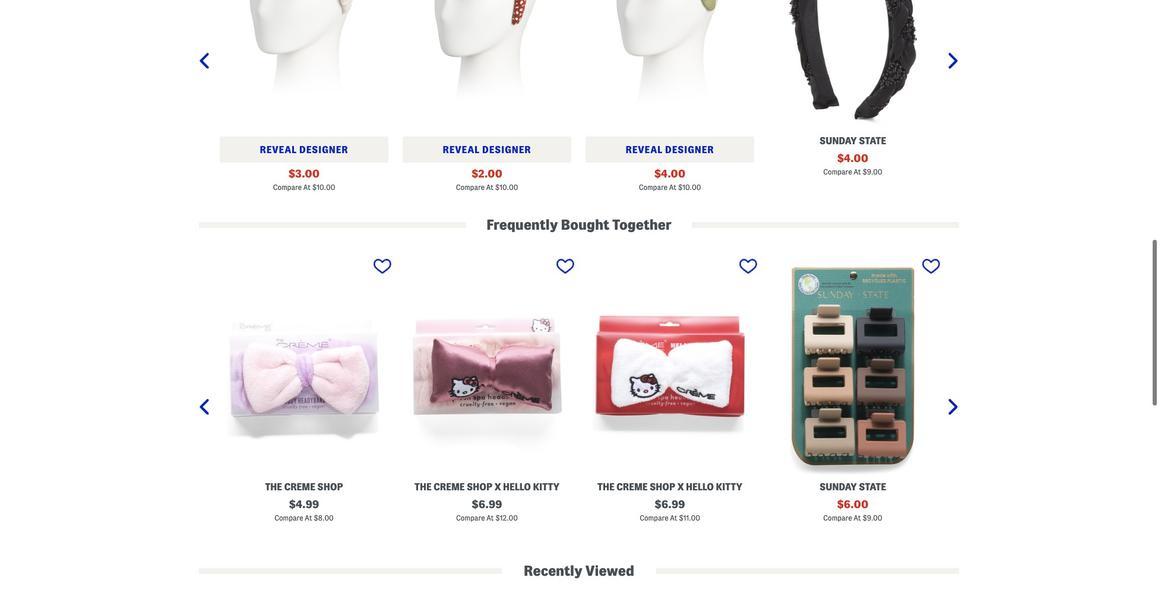 Task type: describe. For each thing, give the bounding box(es) containing it.
hello kitty plush spa headband image for 6.99 compare at 11.00
[[581, 255, 758, 476]]

4.99
[[296, 498, 319, 510]]

reveal for 3.00
[[260, 144, 297, 154]]

6.99 for 6.99 compare at 11.00
[[661, 498, 685, 510]]

shop for 6.99 compare at 11.00
[[650, 482, 675, 492]]

viewed
[[586, 563, 634, 578]]

kitty for 6.99 compare at 12.00
[[533, 482, 559, 492]]

designer for 3.00
[[299, 144, 348, 154]]

x for 6.99 compare at 11.00
[[677, 482, 684, 492]]

at for 6.99 compare at 11.00
[[670, 514, 677, 521]]

creme for 6.99 compare at 12.00
[[434, 482, 465, 492]]

click or press b to reveal designer element for 2.00
[[403, 136, 571, 162]]

bought
[[561, 216, 609, 231]]

x for 6.99 compare at 12.00
[[495, 482, 501, 492]]

6.00 compare at 9.00
[[823, 498, 882, 521]]

frequently bought together list
[[30, 254, 959, 562]]

compare for 3.00 compare at 10.00
[[273, 183, 302, 190]]

state for 6.00
[[859, 482, 886, 492]]

designer for 4.00
[[665, 144, 714, 154]]

9.00 for 6.00
[[867, 514, 882, 521]]

compare for 6.99 compare at 12.00
[[456, 514, 485, 521]]

medium puffy headband image
[[399, 0, 576, 130]]

compare for 4.00 compare at 9.00
[[823, 167, 852, 175]]

the for 6.99 compare at 11.00
[[597, 482, 614, 492]]

4.99 compare at 8.00
[[275, 498, 334, 521]]

3.00
[[295, 167, 320, 178]]

sunday for 4.00
[[820, 135, 857, 145]]

2.00
[[478, 167, 503, 178]]

10.00 for 4.00
[[683, 183, 701, 190]]

sunday state for 4.00
[[820, 135, 886, 145]]

recently
[[524, 563, 582, 578]]

list containing 4.00
[[30, 0, 1158, 215]]

10.00 for 2.00
[[500, 183, 518, 190]]

state for 4.00
[[859, 135, 886, 145]]

3.00 compare at 10.00
[[273, 167, 335, 190]]

9.00 for 4.00
[[867, 167, 882, 175]]

hello kitty plush spa headband image for 6.99 compare at 12.00
[[399, 255, 576, 476]]

at for 4.99 compare at 8.00
[[305, 514, 312, 521]]

click or press b to reveal designer element for 3.00
[[220, 136, 388, 162]]

the creme shop
[[265, 482, 343, 492]]

6pk mini assorted hair clip set image
[[764, 255, 941, 476]]



Task type: locate. For each thing, give the bounding box(es) containing it.
1 horizontal spatial creme
[[434, 482, 465, 492]]

2 horizontal spatial shop
[[650, 482, 675, 492]]

frequently bought together
[[486, 216, 672, 231]]

4.00 compare at 10.00
[[639, 167, 701, 190]]

0 vertical spatial sunday
[[820, 135, 857, 145]]

kitty
[[533, 482, 559, 492], [716, 482, 742, 492]]

reveal for 4.00
[[626, 144, 663, 154]]

at inside 6.99 compare at 11.00
[[670, 514, 677, 521]]

1 10.00 from the left
[[317, 183, 335, 190]]

shop for 6.99 compare at 12.00
[[467, 482, 492, 492]]

at inside 4.99 compare at 8.00
[[305, 514, 312, 521]]

compare inside 4.99 compare at 8.00
[[275, 514, 303, 521]]

1 horizontal spatial reveal designer
[[443, 144, 531, 154]]

the creme shop x hello kitty for 6.99 compare at 11.00
[[597, 482, 742, 492]]

1 hello kitty plush spa headband image from the left
[[399, 255, 576, 476]]

1 shop from the left
[[317, 482, 343, 492]]

4.00 inside the 4.00 compare at 9.00
[[844, 152, 869, 163]]

reveal designer up 3.00
[[260, 144, 348, 154]]

1 horizontal spatial designer
[[482, 144, 531, 154]]

9.00 inside the 4.00 compare at 9.00
[[867, 167, 882, 175]]

sunday state up 6.00
[[820, 482, 886, 492]]

1 the creme shop x hello kitty from the left
[[415, 482, 559, 492]]

the for 4.99 compare at 8.00
[[265, 482, 282, 492]]

10.00 inside 2.00 compare at 10.00
[[500, 183, 518, 190]]

hello for 6.99 compare at 11.00
[[686, 482, 714, 492]]

at inside 4.00 compare at 10.00
[[669, 183, 677, 190]]

shop
[[317, 482, 343, 492], [467, 482, 492, 492], [650, 482, 675, 492]]

0 vertical spatial state
[[859, 135, 886, 145]]

10.00 inside 4.00 compare at 10.00
[[683, 183, 701, 190]]

creme for 4.99 compare at 8.00
[[284, 482, 315, 492]]

2 sunday from the top
[[820, 482, 857, 492]]

1 kitty from the left
[[533, 482, 559, 492]]

0 horizontal spatial shop
[[317, 482, 343, 492]]

state inside list
[[859, 135, 886, 145]]

2 horizontal spatial reveal
[[626, 144, 663, 154]]

2 horizontal spatial reveal designer
[[626, 144, 714, 154]]

0 horizontal spatial creme
[[284, 482, 315, 492]]

at
[[854, 167, 861, 175], [303, 183, 311, 190], [486, 183, 494, 190], [669, 183, 677, 190], [305, 514, 312, 521], [487, 514, 494, 521], [670, 514, 677, 521], [854, 514, 861, 521]]

reveal designer
[[260, 144, 348, 154], [443, 144, 531, 154], [626, 144, 714, 154]]

sunday for 6.00
[[820, 482, 857, 492]]

1 horizontal spatial x
[[677, 482, 684, 492]]

compare inside 3.00 compare at 10.00
[[273, 183, 302, 190]]

0 vertical spatial 9.00
[[867, 167, 882, 175]]

1 reveal designer from the left
[[260, 144, 348, 154]]

0 horizontal spatial the
[[265, 482, 282, 492]]

6.99 up 11.00
[[661, 498, 685, 510]]

1 horizontal spatial 4.00
[[844, 152, 869, 163]]

hello for 6.99 compare at 12.00
[[503, 482, 531, 492]]

0 horizontal spatial 6.99
[[479, 498, 502, 510]]

0 horizontal spatial click or press b to reveal designer element
[[220, 136, 388, 162]]

shop up "6.99 compare at 12.00"
[[467, 482, 492, 492]]

2.00 compare at 10.00
[[456, 167, 518, 190]]

1 creme from the left
[[284, 482, 315, 492]]

1 vertical spatial state
[[859, 482, 886, 492]]

the for 6.99 compare at 12.00
[[415, 482, 432, 492]]

9.00
[[867, 167, 882, 175], [867, 514, 882, 521]]

4.00
[[844, 152, 869, 163], [661, 167, 686, 178]]

click or press b to reveal designer element up 3.00
[[220, 136, 388, 162]]

sunday up the 4.00 compare at 9.00
[[820, 135, 857, 145]]

2 horizontal spatial 10.00
[[683, 183, 701, 190]]

1 horizontal spatial shop
[[467, 482, 492, 492]]

compare for 2.00 compare at 10.00
[[456, 183, 485, 190]]

3 10.00 from the left
[[683, 183, 701, 190]]

1 hello from the left
[[503, 482, 531, 492]]

1 horizontal spatial hello kitty plush spa headband image
[[581, 255, 758, 476]]

at for 6.99 compare at 12.00
[[487, 514, 494, 521]]

1 horizontal spatial the
[[415, 482, 432, 492]]

2 horizontal spatial designer
[[665, 144, 714, 154]]

1 vertical spatial sunday state
[[820, 482, 886, 492]]

designer up 3.00
[[299, 144, 348, 154]]

1 horizontal spatial hello
[[686, 482, 714, 492]]

the creme shop x hello kitty
[[415, 482, 559, 492], [597, 482, 742, 492]]

beaded braided headband image
[[764, 0, 941, 130]]

knotted quilted hard headband image
[[581, 0, 758, 130]]

at inside 2.00 compare at 10.00
[[486, 183, 494, 190]]

3 the from the left
[[597, 482, 614, 492]]

hello kitty plush spa headband image
[[399, 255, 576, 476], [581, 255, 758, 476]]

6.99 inside "6.99 compare at 12.00"
[[479, 498, 502, 510]]

teddy plush spa headband image
[[216, 255, 393, 476]]

reveal for 2.00
[[443, 144, 480, 154]]

4.00 for 4.00 compare at 9.00
[[844, 152, 869, 163]]

at for 2.00 compare at 10.00
[[486, 183, 494, 190]]

interlocked headband image
[[216, 0, 393, 130]]

sunday
[[820, 135, 857, 145], [820, 482, 857, 492]]

compare
[[823, 167, 852, 175], [273, 183, 302, 190], [456, 183, 485, 190], [639, 183, 668, 190], [275, 514, 303, 521], [456, 514, 485, 521], [640, 514, 669, 521], [823, 514, 852, 521]]

shop for 4.99 compare at 8.00
[[317, 482, 343, 492]]

0 horizontal spatial the creme shop x hello kitty
[[415, 482, 559, 492]]

creme up 6.99 compare at 11.00
[[617, 482, 648, 492]]

designer up 4.00 compare at 10.00 at top right
[[665, 144, 714, 154]]

6.99
[[479, 498, 502, 510], [661, 498, 685, 510]]

2 x from the left
[[677, 482, 684, 492]]

creme for 6.99 compare at 11.00
[[617, 482, 648, 492]]

at inside 6.00 compare at 9.00
[[854, 514, 861, 521]]

0 vertical spatial 4.00
[[844, 152, 869, 163]]

hello up 12.00
[[503, 482, 531, 492]]

10.00 inside 3.00 compare at 10.00
[[317, 183, 335, 190]]

1 designer from the left
[[299, 144, 348, 154]]

shop up 6.99 compare at 11.00
[[650, 482, 675, 492]]

sunday up 6.00
[[820, 482, 857, 492]]

designer for 2.00
[[482, 144, 531, 154]]

creme
[[284, 482, 315, 492], [434, 482, 465, 492], [617, 482, 648, 492]]

list
[[30, 0, 1158, 215]]

the creme shop x hello kitty up "6.99 compare at 12.00"
[[415, 482, 559, 492]]

at for 4.00 compare at 9.00
[[854, 167, 861, 175]]

sunday state for 6.00
[[820, 482, 886, 492]]

the
[[265, 482, 282, 492], [415, 482, 432, 492], [597, 482, 614, 492]]

1 sunday from the top
[[820, 135, 857, 145]]

click or press b to reveal designer element up 2.00
[[403, 136, 571, 162]]

3 reveal designer from the left
[[626, 144, 714, 154]]

sunday inside frequently bought together list
[[820, 482, 857, 492]]

reveal designer up 4.00 compare at 10.00 at top right
[[626, 144, 714, 154]]

creme up 4.99
[[284, 482, 315, 492]]

compare for 4.00 compare at 10.00
[[639, 183, 668, 190]]

compare for 4.99 compare at 8.00
[[275, 514, 303, 521]]

hello
[[503, 482, 531, 492], [686, 482, 714, 492]]

creme up "6.99 compare at 12.00"
[[434, 482, 465, 492]]

2 horizontal spatial creme
[[617, 482, 648, 492]]

2 kitty from the left
[[716, 482, 742, 492]]

1 state from the top
[[859, 135, 886, 145]]

1 horizontal spatial 6.99
[[661, 498, 685, 510]]

sunday state up the 4.00 compare at 9.00
[[820, 135, 886, 145]]

2 the from the left
[[415, 482, 432, 492]]

6.99 compare at 12.00
[[456, 498, 518, 521]]

0 horizontal spatial reveal
[[260, 144, 297, 154]]

frequently
[[486, 216, 558, 231]]

reveal designer for 4.00
[[626, 144, 714, 154]]

2 creme from the left
[[434, 482, 465, 492]]

reveal designer for 3.00
[[260, 144, 348, 154]]

reveal up 3.00
[[260, 144, 297, 154]]

6.99 up 12.00
[[479, 498, 502, 510]]

1 horizontal spatial 10.00
[[500, 183, 518, 190]]

compare for 6.00 compare at 9.00
[[823, 514, 852, 521]]

0 horizontal spatial reveal designer
[[260, 144, 348, 154]]

11.00
[[683, 514, 700, 521]]

x up "6.99 compare at 12.00"
[[495, 482, 501, 492]]

1 reveal from the left
[[260, 144, 297, 154]]

1 vertical spatial sunday
[[820, 482, 857, 492]]

1 click or press b to reveal designer element from the left
[[220, 136, 388, 162]]

2 reveal from the left
[[443, 144, 480, 154]]

0 horizontal spatial hello
[[503, 482, 531, 492]]

3 reveal from the left
[[626, 144, 663, 154]]

1 horizontal spatial reveal
[[443, 144, 480, 154]]

6.99 inside 6.99 compare at 11.00
[[661, 498, 685, 510]]

compare inside 6.00 compare at 9.00
[[823, 514, 852, 521]]

at inside the 4.00 compare at 9.00
[[854, 167, 861, 175]]

sunday state inside list
[[820, 135, 886, 145]]

8.00
[[318, 514, 334, 521]]

2 the creme shop x hello kitty from the left
[[597, 482, 742, 492]]

reveal
[[260, 144, 297, 154], [443, 144, 480, 154], [626, 144, 663, 154]]

1 the from the left
[[265, 482, 282, 492]]

click or press b to reveal designer element for 4.00
[[586, 136, 754, 162]]

0 horizontal spatial hello kitty plush spa headband image
[[399, 255, 576, 476]]

2 click or press b to reveal designer element from the left
[[403, 136, 571, 162]]

6.99 compare at 11.00
[[640, 498, 700, 521]]

x
[[495, 482, 501, 492], [677, 482, 684, 492]]

the creme shop x hello kitty for 6.99 compare at 12.00
[[415, 482, 559, 492]]

sunday inside list
[[820, 135, 857, 145]]

2 hello kitty plush spa headband image from the left
[[581, 255, 758, 476]]

0 horizontal spatial 4.00
[[661, 167, 686, 178]]

2 9.00 from the top
[[867, 514, 882, 521]]

4.00 for 4.00 compare at 10.00
[[661, 167, 686, 178]]

state up 6.00
[[859, 482, 886, 492]]

1 9.00 from the top
[[867, 167, 882, 175]]

1 vertical spatial 9.00
[[867, 514, 882, 521]]

3 shop from the left
[[650, 482, 675, 492]]

sunday state
[[820, 135, 886, 145], [820, 482, 886, 492]]

1 vertical spatial 4.00
[[661, 167, 686, 178]]

2 horizontal spatial the
[[597, 482, 614, 492]]

1 sunday state from the top
[[820, 135, 886, 145]]

compare inside 2.00 compare at 10.00
[[456, 183, 485, 190]]

0 horizontal spatial kitty
[[533, 482, 559, 492]]

10.00
[[317, 183, 335, 190], [500, 183, 518, 190], [683, 183, 701, 190]]

6.00
[[844, 498, 869, 510]]

12.00
[[500, 514, 518, 521]]

reveal designer up 2.00
[[443, 144, 531, 154]]

together
[[612, 216, 672, 231]]

2 shop from the left
[[467, 482, 492, 492]]

sunday state inside frequently bought together list
[[820, 482, 886, 492]]

2 state from the top
[[859, 482, 886, 492]]

2 reveal designer from the left
[[443, 144, 531, 154]]

1 6.99 from the left
[[479, 498, 502, 510]]

3 designer from the left
[[665, 144, 714, 154]]

compare for 6.99 compare at 11.00
[[640, 514, 669, 521]]

x up 6.99 compare at 11.00
[[677, 482, 684, 492]]

1 horizontal spatial the creme shop x hello kitty
[[597, 482, 742, 492]]

2 designer from the left
[[482, 144, 531, 154]]

hello up 11.00
[[686, 482, 714, 492]]

10.00 for 3.00
[[317, 183, 335, 190]]

recently viewed
[[524, 563, 634, 578]]

2 6.99 from the left
[[661, 498, 685, 510]]

at for 3.00 compare at 10.00
[[303, 183, 311, 190]]

1 horizontal spatial click or press b to reveal designer element
[[403, 136, 571, 162]]

reveal designer for 2.00
[[443, 144, 531, 154]]

1 horizontal spatial kitty
[[716, 482, 742, 492]]

2 sunday state from the top
[[820, 482, 886, 492]]

3 click or press b to reveal designer element from the left
[[586, 136, 754, 162]]

at inside 3.00 compare at 10.00
[[303, 183, 311, 190]]

at for 4.00 compare at 10.00
[[669, 183, 677, 190]]

reveal up 2.00
[[443, 144, 480, 154]]

compare inside the 4.00 compare at 9.00
[[823, 167, 852, 175]]

designer
[[299, 144, 348, 154], [482, 144, 531, 154], [665, 144, 714, 154]]

state inside frequently bought together list
[[859, 482, 886, 492]]

designer up 2.00
[[482, 144, 531, 154]]

9.00 inside 6.00 compare at 9.00
[[867, 514, 882, 521]]

0 horizontal spatial 10.00
[[317, 183, 335, 190]]

the creme shop x hello kitty up 6.99 compare at 11.00
[[597, 482, 742, 492]]

3 creme from the left
[[617, 482, 648, 492]]

click or press b to reveal designer element
[[220, 136, 388, 162], [403, 136, 571, 162], [586, 136, 754, 162]]

reveal up 4.00 compare at 10.00 at top right
[[626, 144, 663, 154]]

compare inside 6.99 compare at 11.00
[[640, 514, 669, 521]]

0 horizontal spatial designer
[[299, 144, 348, 154]]

compare inside 4.00 compare at 10.00
[[639, 183, 668, 190]]

kitty for 6.99 compare at 11.00
[[716, 482, 742, 492]]

compare inside "6.99 compare at 12.00"
[[456, 514, 485, 521]]

2 10.00 from the left
[[500, 183, 518, 190]]

4.00 inside 4.00 compare at 10.00
[[661, 167, 686, 178]]

2 horizontal spatial click or press b to reveal designer element
[[586, 136, 754, 162]]

4.00 compare at 9.00
[[823, 152, 882, 175]]

0 horizontal spatial x
[[495, 482, 501, 492]]

at for 6.00 compare at 9.00
[[854, 514, 861, 521]]

shop up 4.99
[[317, 482, 343, 492]]

2 hello from the left
[[686, 482, 714, 492]]

state up the 4.00 compare at 9.00
[[859, 135, 886, 145]]

0 vertical spatial sunday state
[[820, 135, 886, 145]]

6.99 for 6.99 compare at 12.00
[[479, 498, 502, 510]]

state
[[859, 135, 886, 145], [859, 482, 886, 492]]

click or press b to reveal designer element up 4.00 compare at 10.00 at top right
[[586, 136, 754, 162]]

1 x from the left
[[495, 482, 501, 492]]

at inside "6.99 compare at 12.00"
[[487, 514, 494, 521]]



Task type: vqa. For each thing, say whether or not it's contained in the screenshot.


